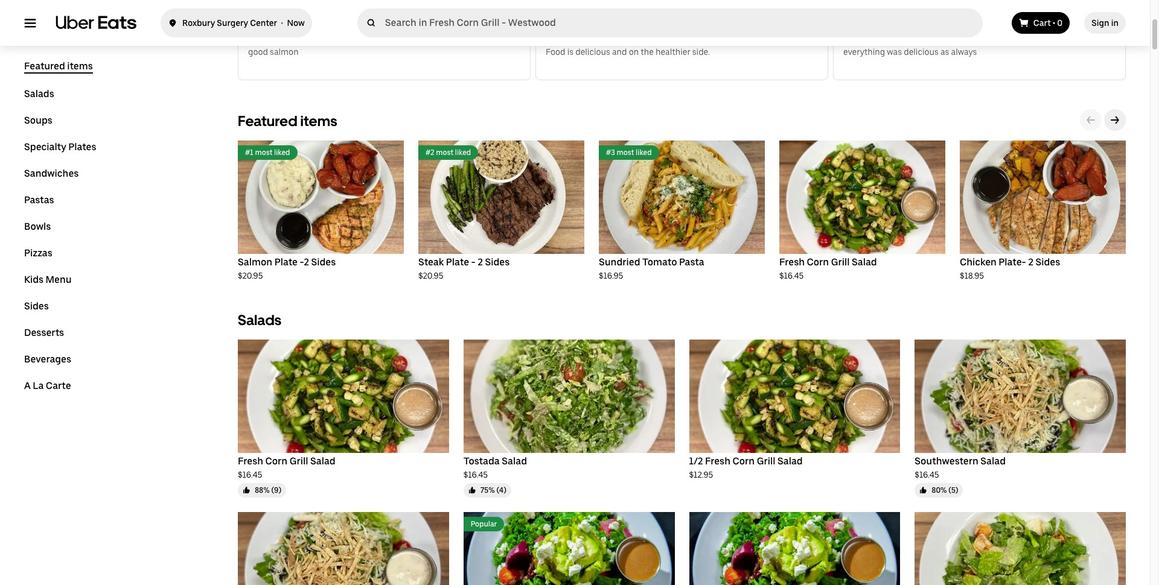 Task type: locate. For each thing, give the bounding box(es) containing it.
thumb up image left "75%" on the left bottom
[[468, 487, 476, 494]]

2 weeks from the left
[[586, 26, 610, 36]]

• left the 0
[[1053, 18, 1055, 28]]

corn
[[807, 257, 829, 268], [265, 456, 287, 467], [733, 456, 755, 467]]

tomato
[[642, 257, 677, 268]]

steak plate - 2 sides $20.95
[[418, 257, 510, 281]]

weeks down the h.
[[288, 26, 312, 36]]

0
[[1057, 18, 1063, 28]]

0 horizontal spatial $20.95
[[238, 271, 263, 281]]

0 horizontal spatial 4 weeks ago
[[580, 26, 627, 36]]

thumb up image left 88%
[[243, 487, 250, 494]]

1 horizontal spatial grill
[[757, 456, 775, 467]]

salads button
[[24, 88, 54, 100]]

2 4 weeks ago from the left
[[877, 26, 924, 36]]

food is delicious and on the healthier side.
[[546, 47, 710, 57]]

1 horizontal spatial featured
[[238, 112, 297, 130]]

4
[[580, 26, 584, 36], [877, 26, 882, 36]]

2 $20.95 from the left
[[418, 271, 443, 281]]

1 horizontal spatial -
[[471, 257, 476, 268]]

0 horizontal spatial most
[[255, 149, 272, 157]]

weeks up food is delicious and on the healthier side.
[[586, 26, 610, 36]]

0 horizontal spatial fresh corn grill salad $16.45
[[238, 456, 335, 480]]

88% (9)
[[255, 487, 281, 495]]

1 plate from the left
[[274, 257, 298, 268]]

liked for salmon
[[274, 149, 290, 157]]

salads down salmon in the left top of the page
[[238, 311, 281, 329]]

next image
[[1110, 115, 1120, 125]]

1 horizontal spatial corn
[[733, 456, 755, 467]]

1 vertical spatial featured
[[238, 112, 297, 130]]

2 inside salmon plate -2 sides $20.95
[[304, 257, 309, 268]]

0 horizontal spatial liked
[[274, 149, 290, 157]]

specialty
[[24, 141, 66, 153]]

2 horizontal spatial most
[[617, 149, 634, 157]]

grill
[[831, 257, 850, 268], [290, 456, 308, 467], [757, 456, 775, 467]]

2 horizontal spatial grill
[[831, 257, 850, 268]]

most right #1
[[255, 149, 272, 157]]

salads
[[24, 88, 54, 100], [238, 311, 281, 329]]

thumb up image for tostada salad
[[468, 487, 476, 494]]

1 vertical spatial featured items
[[238, 112, 337, 130]]

always
[[951, 47, 977, 57]]

weeks up was
[[884, 26, 908, 36]]

grill inside 1/2 fresh corn grill salad $12.95
[[757, 456, 775, 467]]

(9)
[[271, 487, 281, 495]]

4 weeks ago up was
[[877, 26, 924, 36]]

featured items up #1 most liked
[[238, 112, 337, 130]]

0 vertical spatial salads
[[24, 88, 54, 100]]

2 thumb up image from the left
[[468, 487, 476, 494]]

$16.45 inside tostada salad $16.45
[[463, 470, 488, 480]]

2 2 from the left
[[478, 257, 483, 268]]

2 right steak
[[478, 257, 483, 268]]

sides inside chicken plate- 2 sides $18.95
[[1036, 257, 1060, 268]]

0 vertical spatial featured
[[24, 60, 65, 72]]

1 horizontal spatial 4
[[877, 26, 882, 36]]

weeks for food
[[586, 26, 610, 36]]

2 horizontal spatial weeks
[[884, 26, 908, 36]]

1 weeks from the left
[[288, 26, 312, 36]]

1/2
[[689, 456, 703, 467]]

0 horizontal spatial -
[[300, 257, 304, 268]]

kids
[[24, 274, 44, 286]]

4 right joan s. image
[[877, 26, 882, 36]]

plate right salmon in the left top of the page
[[274, 257, 298, 268]]

0 horizontal spatial 4
[[580, 26, 584, 36]]

items
[[67, 60, 93, 72], [300, 112, 337, 130]]

1 most from the left
[[255, 149, 272, 157]]

2 for steak plate - 2 sides
[[478, 257, 483, 268]]

- inside steak plate - 2 sides $20.95
[[471, 257, 476, 268]]

#3
[[606, 149, 615, 157]]

southwestern salad $16.45
[[915, 456, 1006, 480]]

most right #2
[[436, 149, 453, 157]]

2 horizontal spatial 2
[[1028, 257, 1033, 268]]

items inside button
[[67, 60, 93, 72]]

sign
[[1092, 18, 1109, 28]]

(4)
[[496, 487, 506, 495]]

1 4 from the left
[[580, 26, 584, 36]]

- right salmon in the left top of the page
[[300, 257, 304, 268]]

plate inside salmon plate -2 sides $20.95
[[274, 257, 298, 268]]

- right steak
[[471, 257, 476, 268]]

1 horizontal spatial weeks
[[586, 26, 610, 36]]

ago up and
[[612, 26, 627, 36]]

liked right #3 at the right
[[636, 149, 652, 157]]

featured up "salads" "button"
[[24, 60, 65, 72]]

$20.95
[[238, 271, 263, 281], [418, 271, 443, 281]]

1 horizontal spatial •
[[1053, 18, 1055, 28]]

75% (4)
[[480, 487, 506, 495]]

featured
[[24, 60, 65, 72], [238, 112, 297, 130]]

jerry h. 3 weeks ago
[[282, 12, 329, 36]]

a la carte
[[24, 380, 71, 392]]

$20.95 inside salmon plate -2 sides $20.95
[[238, 271, 263, 281]]

sides
[[311, 257, 336, 268], [485, 257, 510, 268], [1036, 257, 1060, 268], [24, 301, 49, 312]]

3
[[282, 26, 287, 36]]

0 vertical spatial featured items
[[24, 60, 93, 72]]

1 horizontal spatial thumb up image
[[468, 487, 476, 494]]

1 horizontal spatial fresh corn grill salad $16.45
[[779, 257, 877, 281]]

2 most from the left
[[436, 149, 453, 157]]

2 - from the left
[[471, 257, 476, 268]]

liked for steak
[[455, 149, 471, 157]]

$16.45
[[779, 271, 804, 281], [238, 470, 262, 480], [463, 470, 488, 480], [915, 470, 939, 480]]

3 ago from the left
[[910, 26, 924, 36]]

plate right steak
[[446, 257, 469, 268]]

plate for steak
[[446, 257, 469, 268]]

$20.95 down salmon in the left top of the page
[[238, 271, 263, 281]]

3 liked from the left
[[636, 149, 652, 157]]

beverages button
[[24, 354, 71, 366]]

was
[[887, 47, 902, 57]]

ago up everything was delicious as always
[[910, 26, 924, 36]]

plate inside steak plate - 2 sides $20.95
[[446, 257, 469, 268]]

1 vertical spatial fresh corn grill salad $16.45
[[238, 456, 335, 480]]

0 horizontal spatial •
[[281, 18, 283, 28]]

0 horizontal spatial 2
[[304, 257, 309, 268]]

1 horizontal spatial salads
[[238, 311, 281, 329]]

featured items inside navigation
[[24, 60, 93, 72]]

1 ago from the left
[[314, 26, 329, 36]]

1 • from the left
[[281, 18, 283, 28]]

liked
[[274, 149, 290, 157], [455, 149, 471, 157], [636, 149, 652, 157]]

menu
[[46, 274, 72, 286]]

• left now
[[281, 18, 283, 28]]

4 right eva f. icon
[[580, 26, 584, 36]]

2 liked from the left
[[455, 149, 471, 157]]

0 horizontal spatial featured
[[24, 60, 65, 72]]

0 horizontal spatial weeks
[[288, 26, 312, 36]]

4 weeks ago
[[580, 26, 627, 36], [877, 26, 924, 36]]

pizzas button
[[24, 248, 52, 260]]

1 horizontal spatial 2
[[478, 257, 483, 268]]

southwestern
[[915, 456, 978, 467]]

weeks for everything
[[884, 26, 908, 36]]

1/2 fresh corn grill salad $12.95
[[689, 456, 803, 480]]

thumb up image
[[920, 487, 927, 494]]

#1
[[245, 149, 253, 157]]

0 horizontal spatial featured items
[[24, 60, 93, 72]]

1 4 weeks ago from the left
[[580, 26, 627, 36]]

- for steak
[[471, 257, 476, 268]]

eva f. image
[[546, 10, 575, 39]]

3 most from the left
[[617, 149, 634, 157]]

the
[[641, 47, 654, 57]]

featured up #1 most liked
[[238, 112, 297, 130]]

3 2 from the left
[[1028, 257, 1033, 268]]

specialty plates button
[[24, 141, 96, 153]]

0 horizontal spatial items
[[67, 60, 93, 72]]

2 ago from the left
[[612, 26, 627, 36]]

1 delicious from the left
[[575, 47, 610, 57]]

navigation
[[24, 60, 209, 407]]

fresh corn grill salad $16.45
[[779, 257, 877, 281], [238, 456, 335, 480]]

$12.95
[[689, 470, 713, 480]]

1 thumb up image from the left
[[243, 487, 250, 494]]

2 4 from the left
[[877, 26, 882, 36]]

most
[[255, 149, 272, 157], [436, 149, 453, 157], [617, 149, 634, 157]]

2 plate from the left
[[446, 257, 469, 268]]

liked right #1
[[274, 149, 290, 157]]

thumb up image
[[243, 487, 250, 494], [468, 487, 476, 494]]

sign in
[[1092, 18, 1119, 28]]

1 2 from the left
[[304, 257, 309, 268]]

1 - from the left
[[300, 257, 304, 268]]

side.
[[692, 47, 710, 57]]

1 horizontal spatial most
[[436, 149, 453, 157]]

delicious right is
[[575, 47, 610, 57]]

everything
[[843, 47, 885, 57]]

2 delicious from the left
[[904, 47, 939, 57]]

salads up soups
[[24, 88, 54, 100]]

ago right now
[[314, 26, 329, 36]]

a la carte button
[[24, 380, 71, 392]]

1 liked from the left
[[274, 149, 290, 157]]

1 horizontal spatial delicious
[[904, 47, 939, 57]]

cart
[[1033, 18, 1051, 28]]

soups button
[[24, 115, 52, 127]]

0 horizontal spatial salads
[[24, 88, 54, 100]]

2 inside steak plate - 2 sides $20.95
[[478, 257, 483, 268]]

$20.95 inside steak plate - 2 sides $20.95
[[418, 271, 443, 281]]

2 horizontal spatial fresh
[[779, 257, 805, 268]]

- inside salmon plate -2 sides $20.95
[[300, 257, 304, 268]]

4 for is
[[580, 26, 584, 36]]

2 for salmon plate -2 sides
[[304, 257, 309, 268]]

0 horizontal spatial plate
[[274, 257, 298, 268]]

0 vertical spatial items
[[67, 60, 93, 72]]

1 horizontal spatial items
[[300, 112, 337, 130]]

2 horizontal spatial liked
[[636, 149, 652, 157]]

featured inside button
[[24, 60, 65, 72]]

3 weeks from the left
[[884, 26, 908, 36]]

1 $20.95 from the left
[[238, 271, 263, 281]]

most right #3 at the right
[[617, 149, 634, 157]]

0 horizontal spatial corn
[[265, 456, 287, 467]]

1 horizontal spatial 4 weeks ago
[[877, 26, 924, 36]]

0 horizontal spatial grill
[[290, 456, 308, 467]]

1 horizontal spatial ago
[[612, 26, 627, 36]]

2 inside chicken plate- 2 sides $18.95
[[1028, 257, 1033, 268]]

delicious left as
[[904, 47, 939, 57]]

2 horizontal spatial ago
[[910, 26, 924, 36]]

4 weeks ago for is
[[580, 26, 627, 36]]

1 horizontal spatial liked
[[455, 149, 471, 157]]

steak
[[418, 257, 444, 268]]

1 horizontal spatial plate
[[446, 257, 469, 268]]

1 horizontal spatial fresh
[[705, 456, 730, 467]]

2 right the plate-
[[1028, 257, 1033, 268]]

0 horizontal spatial ago
[[314, 26, 329, 36]]

chicken
[[960, 257, 997, 268]]

1 horizontal spatial $20.95
[[418, 271, 443, 281]]

#1 most liked
[[245, 149, 290, 157]]

#2
[[426, 149, 434, 157]]

plate
[[274, 257, 298, 268], [446, 257, 469, 268]]

center
[[250, 18, 277, 28]]

2 right salmon in the left top of the page
[[304, 257, 309, 268]]

weeks
[[288, 26, 312, 36], [586, 26, 610, 36], [884, 26, 908, 36]]

4 weeks ago up and
[[580, 26, 627, 36]]

sign in link
[[1084, 12, 1126, 34]]

featured items up "salads" "button"
[[24, 60, 93, 72]]

liked right #2
[[455, 149, 471, 157]]

$16.95
[[599, 271, 623, 281]]

most for steak
[[436, 149, 453, 157]]

0 horizontal spatial thumb up image
[[243, 487, 250, 494]]

0 horizontal spatial delicious
[[575, 47, 610, 57]]

•
[[281, 18, 283, 28], [1053, 18, 1055, 28]]

ago inside jerry h. 3 weeks ago
[[314, 26, 329, 36]]

delicious
[[575, 47, 610, 57], [904, 47, 939, 57]]

$20.95 down steak
[[418, 271, 443, 281]]



Task type: describe. For each thing, give the bounding box(es) containing it.
la
[[33, 380, 44, 392]]

2 • from the left
[[1053, 18, 1055, 28]]

good salmon
[[248, 47, 299, 57]]

sides button
[[24, 301, 49, 313]]

plate-
[[999, 257, 1026, 268]]

jerry
[[282, 12, 302, 22]]

1 vertical spatial items
[[300, 112, 337, 130]]

salmon plate -2 sides $20.95
[[238, 257, 336, 281]]

most for salmon
[[255, 149, 272, 157]]

$18.95
[[960, 271, 984, 281]]

is
[[567, 47, 574, 57]]

most for sundried
[[617, 149, 634, 157]]

ago for food is delicious and on the healthier side.
[[612, 26, 627, 36]]

1 horizontal spatial featured items
[[238, 112, 337, 130]]

$20.95 for steak
[[418, 271, 443, 281]]

and
[[612, 47, 627, 57]]

liked for sundried
[[636, 149, 652, 157]]

$16.45 inside southwestern salad $16.45
[[915, 470, 939, 480]]

jerry h. image
[[248, 10, 277, 39]]

sides inside salmon plate -2 sides $20.95
[[311, 257, 336, 268]]

desserts
[[24, 327, 64, 339]]

salad inside tostada salad $16.45
[[502, 456, 527, 467]]

in
[[1111, 18, 1119, 28]]

popular
[[471, 520, 497, 529]]

0 vertical spatial fresh corn grill salad $16.45
[[779, 257, 877, 281]]

salad inside southwestern salad $16.45
[[981, 456, 1006, 467]]

desserts button
[[24, 327, 64, 339]]

beverages
[[24, 354, 71, 365]]

now
[[287, 18, 305, 28]]

h.
[[304, 12, 312, 22]]

everything was delicious as always
[[843, 47, 977, 57]]

75%
[[480, 487, 495, 495]]

salmon
[[270, 47, 299, 57]]

good
[[248, 47, 268, 57]]

88%
[[255, 487, 270, 495]]

ago for everything was delicious as always
[[910, 26, 924, 36]]

2 horizontal spatial corn
[[807, 257, 829, 268]]

deliver to image
[[168, 16, 177, 30]]

roxbury
[[182, 18, 215, 28]]

corn inside 1/2 fresh corn grill salad $12.95
[[733, 456, 755, 467]]

cart • 0
[[1033, 18, 1063, 28]]

navigation containing featured items
[[24, 60, 209, 407]]

salads inside navigation
[[24, 88, 54, 100]]

chicken plate- 2 sides $18.95
[[960, 257, 1060, 281]]

tostada salad $16.45
[[463, 456, 527, 480]]

main navigation menu image
[[24, 17, 36, 29]]

80%
[[932, 487, 947, 495]]

joan s. image
[[843, 10, 872, 39]]

kids menu button
[[24, 274, 72, 286]]

roxbury surgery center • now
[[182, 18, 305, 28]]

featured items button
[[24, 60, 93, 74]]

sundried tomato pasta $16.95
[[599, 257, 704, 281]]

(5)
[[948, 487, 958, 495]]

previous image
[[1086, 115, 1096, 125]]

delicious for as
[[904, 47, 939, 57]]

plates
[[68, 141, 96, 153]]

pizzas
[[24, 248, 52, 259]]

#3 most liked
[[606, 149, 652, 157]]

4 weeks ago for was
[[877, 26, 924, 36]]

specialty plates
[[24, 141, 96, 153]]

pastas button
[[24, 194, 54, 206]]

pasta
[[679, 257, 704, 268]]

plate for salmon
[[274, 257, 298, 268]]

as
[[940, 47, 949, 57]]

pastas
[[24, 194, 54, 206]]

Search in Fresh Corn Grill - Westwood text field
[[385, 17, 978, 29]]

delicious for and
[[575, 47, 610, 57]]

0 horizontal spatial fresh
[[238, 456, 263, 467]]

healthier
[[656, 47, 690, 57]]

#2 most liked
[[426, 149, 471, 157]]

surgery
[[217, 18, 248, 28]]

kids menu
[[24, 274, 72, 286]]

1 vertical spatial salads
[[238, 311, 281, 329]]

80% (5)
[[932, 487, 958, 495]]

bowls
[[24, 221, 51, 232]]

soups
[[24, 115, 52, 126]]

sides inside steak plate - 2 sides $20.95
[[485, 257, 510, 268]]

sundried
[[599, 257, 640, 268]]

on
[[629, 47, 639, 57]]

bowls button
[[24, 221, 51, 233]]

thumb up image for fresh corn grill salad
[[243, 487, 250, 494]]

salad inside 1/2 fresh corn grill salad $12.95
[[777, 456, 803, 467]]

4 for was
[[877, 26, 882, 36]]

a
[[24, 380, 31, 392]]

- for salmon
[[300, 257, 304, 268]]

sandwiches
[[24, 168, 79, 179]]

food
[[546, 47, 565, 57]]

carte
[[46, 380, 71, 392]]

sandwiches button
[[24, 168, 79, 180]]

weeks inside jerry h. 3 weeks ago
[[288, 26, 312, 36]]

salmon
[[238, 257, 272, 268]]

fresh inside 1/2 fresh corn grill salad $12.95
[[705, 456, 730, 467]]

$20.95 for salmon
[[238, 271, 263, 281]]

uber eats home image
[[56, 16, 136, 30]]

tostada
[[463, 456, 500, 467]]



Task type: vqa. For each thing, say whether or not it's contained in the screenshot.
'75% (4)'
yes



